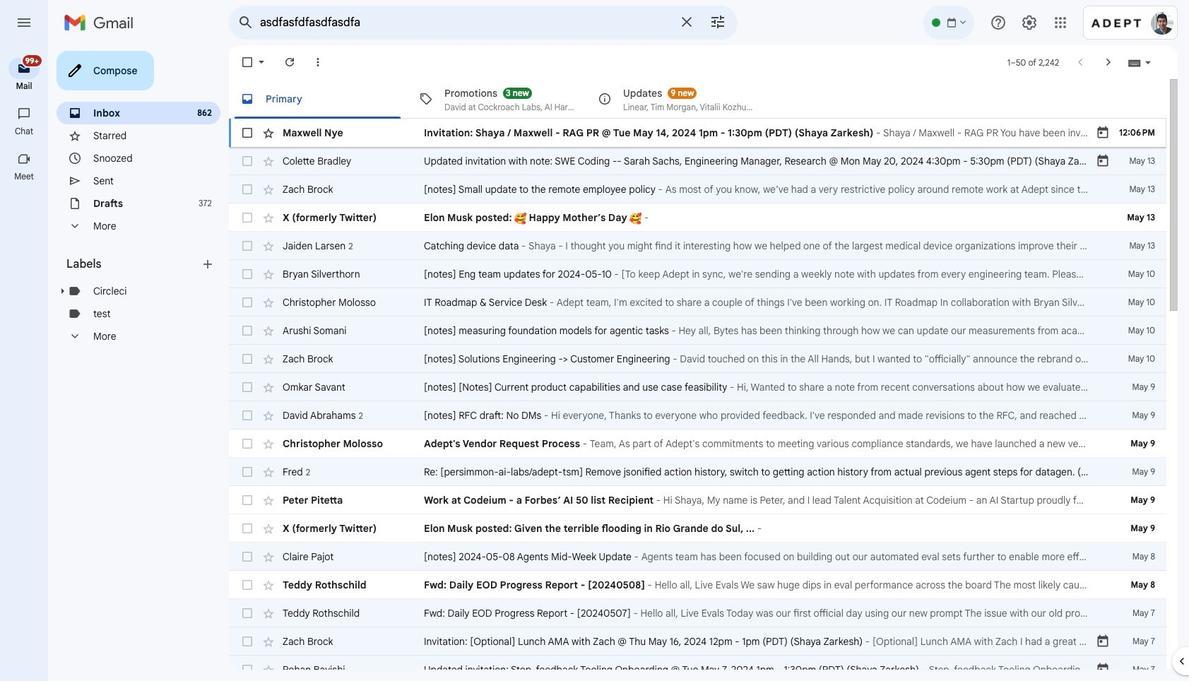 Task type: vqa. For each thing, say whether or not it's contained in the screenshot.
18th row from the bottom
yes



Task type: describe. For each thing, give the bounding box(es) containing it.
primary tab
[[229, 79, 407, 119]]

20 row from the top
[[229, 656, 1167, 682]]

clear search image
[[673, 8, 701, 36]]

support image
[[991, 14, 1007, 31]]

17 row from the top
[[229, 571, 1167, 600]]

3 row from the top
[[229, 175, 1167, 204]]

1 row from the top
[[229, 119, 1167, 147]]

5 row from the top
[[229, 232, 1167, 260]]

updates, 9 new messages, tab
[[587, 79, 765, 119]]

Search in mail text field
[[260, 16, 670, 30]]

18 row from the top
[[229, 600, 1167, 628]]

search in mail image
[[233, 10, 259, 35]]

Search in mail search field
[[229, 6, 738, 40]]

main menu image
[[16, 14, 33, 31]]

10 row from the top
[[229, 373, 1167, 402]]

11 row from the top
[[229, 402, 1167, 430]]

4 calendar event image from the top
[[1097, 663, 1111, 677]]

select input tool image
[[1145, 57, 1153, 68]]

2 row from the top
[[229, 147, 1167, 175]]

8 row from the top
[[229, 317, 1167, 345]]

2 🥰 image from the left
[[630, 213, 642, 225]]



Task type: locate. For each thing, give the bounding box(es) containing it.
🥰 image
[[515, 213, 527, 225], [630, 213, 642, 225]]

1 horizontal spatial 🥰 image
[[630, 213, 642, 225]]

15 row from the top
[[229, 515, 1167, 543]]

0 horizontal spatial 🥰 image
[[515, 213, 527, 225]]

6 row from the top
[[229, 260, 1167, 288]]

calendar event image
[[1097, 126, 1111, 140], [1097, 154, 1111, 168], [1097, 635, 1111, 649], [1097, 663, 1111, 677]]

12 row from the top
[[229, 430, 1167, 458]]

main content
[[229, 79, 1167, 682]]

older image
[[1102, 55, 1116, 69]]

19 row from the top
[[229, 628, 1167, 656]]

more email options image
[[311, 55, 325, 69]]

heading
[[0, 81, 48, 92], [0, 126, 48, 137], [0, 171, 48, 182], [66, 257, 201, 271]]

3 calendar event image from the top
[[1097, 635, 1111, 649]]

None checkbox
[[240, 55, 255, 69], [240, 126, 255, 140], [240, 239, 255, 253], [240, 352, 255, 366], [240, 380, 255, 395], [240, 437, 255, 451], [240, 493, 255, 508], [240, 635, 255, 649], [240, 663, 255, 677], [240, 55, 255, 69], [240, 126, 255, 140], [240, 239, 255, 253], [240, 352, 255, 366], [240, 380, 255, 395], [240, 437, 255, 451], [240, 493, 255, 508], [240, 635, 255, 649], [240, 663, 255, 677]]

gmail image
[[64, 8, 141, 37]]

settings image
[[1022, 14, 1039, 31]]

14 row from the top
[[229, 486, 1167, 515]]

advanced search options image
[[704, 8, 732, 36]]

16 row from the top
[[229, 543, 1167, 571]]

navigation
[[0, 45, 49, 682]]

13 row from the top
[[229, 458, 1167, 486]]

7 row from the top
[[229, 288, 1167, 317]]

2 calendar event image from the top
[[1097, 154, 1111, 168]]

None checkbox
[[240, 154, 255, 168], [240, 182, 255, 197], [240, 211, 255, 225], [240, 267, 255, 281], [240, 296, 255, 310], [240, 324, 255, 338], [240, 409, 255, 423], [240, 465, 255, 479], [240, 522, 255, 536], [240, 550, 255, 564], [240, 578, 255, 592], [240, 607, 255, 621], [240, 154, 255, 168], [240, 182, 255, 197], [240, 211, 255, 225], [240, 267, 255, 281], [240, 296, 255, 310], [240, 324, 255, 338], [240, 409, 255, 423], [240, 465, 255, 479], [240, 522, 255, 536], [240, 550, 255, 564], [240, 578, 255, 592], [240, 607, 255, 621]]

refresh image
[[283, 55, 297, 69]]

1 calendar event image from the top
[[1097, 126, 1111, 140]]

1 🥰 image from the left
[[515, 213, 527, 225]]

4 row from the top
[[229, 204, 1167, 232]]

row
[[229, 119, 1167, 147], [229, 147, 1167, 175], [229, 175, 1167, 204], [229, 204, 1167, 232], [229, 232, 1167, 260], [229, 260, 1167, 288], [229, 288, 1167, 317], [229, 317, 1167, 345], [229, 345, 1167, 373], [229, 373, 1167, 402], [229, 402, 1167, 430], [229, 430, 1167, 458], [229, 458, 1167, 486], [229, 486, 1167, 515], [229, 515, 1167, 543], [229, 543, 1167, 571], [229, 571, 1167, 600], [229, 600, 1167, 628], [229, 628, 1167, 656], [229, 656, 1167, 682]]

9 row from the top
[[229, 345, 1167, 373]]

tab list
[[229, 79, 1167, 119]]

promotions, 3 new messages, tab
[[408, 79, 586, 119]]



